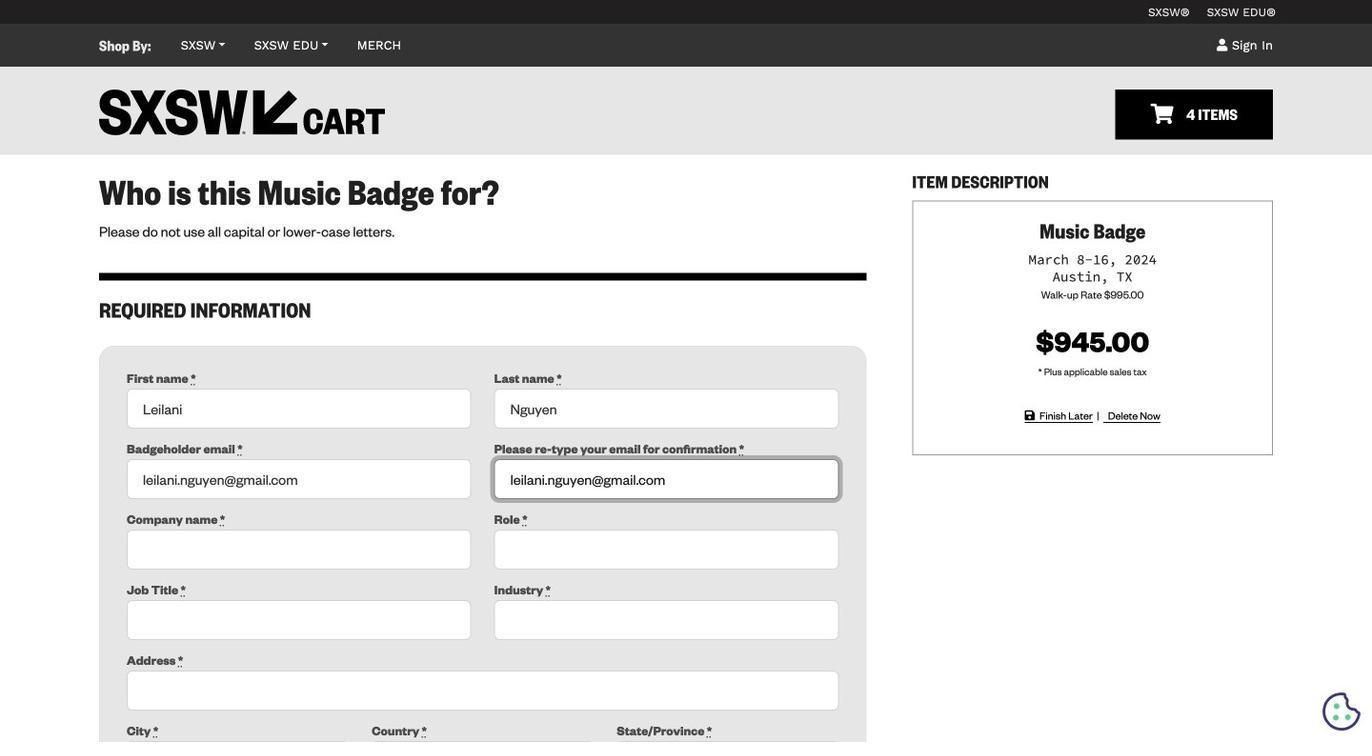 Task type: vqa. For each thing, say whether or not it's contained in the screenshot.
SOMEONE@SOMETHING.COM text field
no



Task type: describe. For each thing, give the bounding box(es) containing it.
save image
[[1025, 410, 1035, 421]]

Badgeholder email email field
[[127, 460, 471, 500]]



Task type: locate. For each thing, give the bounding box(es) containing it.
badgeholder@example.com email field
[[494, 460, 839, 500]]

sxsw shopping cart logo image
[[99, 90, 385, 135]]

cookie preferences image
[[1323, 693, 1361, 731]]

dialog
[[0, 0, 1372, 742]]

None text field
[[127, 389, 471, 429], [127, 601, 471, 641], [127, 742, 349, 742], [127, 389, 471, 429], [127, 601, 471, 641], [127, 742, 349, 742]]

user image
[[1217, 39, 1228, 51]]

None text field
[[494, 389, 839, 429], [127, 530, 471, 570], [127, 671, 839, 711], [494, 389, 839, 429], [127, 530, 471, 570], [127, 671, 839, 711]]



